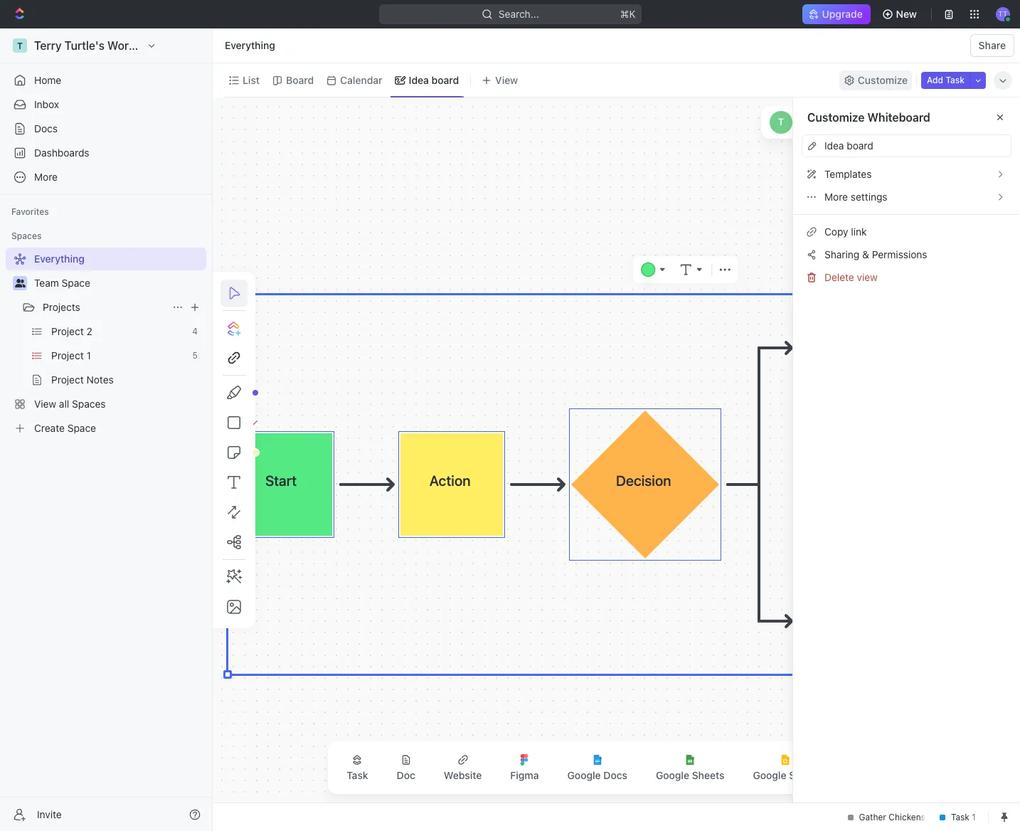 Task type: describe. For each thing, give the bounding box(es) containing it.
delete view
[[825, 271, 878, 283]]

google docs button
[[556, 746, 639, 790]]

team
[[34, 277, 59, 289]]

upgrade
[[823, 8, 864, 20]]

all
[[59, 398, 69, 410]]

terry turtle's workspace, , element
[[13, 38, 27, 53]]

0 vertical spatial spaces
[[11, 231, 42, 241]]

website
[[444, 770, 482, 782]]

figma button
[[499, 746, 551, 790]]

share
[[979, 39, 1007, 51]]

view
[[858, 271, 878, 283]]

board
[[286, 74, 314, 86]]

project notes link
[[51, 369, 204, 392]]

share button
[[971, 34, 1015, 57]]

google for google docs
[[568, 770, 601, 782]]

google slides
[[754, 770, 818, 782]]

1 horizontal spatial idea board
[[825, 140, 874, 152]]

more settings
[[825, 191, 888, 203]]

tt
[[999, 9, 1008, 18]]

notes
[[87, 374, 114, 386]]

1 vertical spatial idea
[[825, 140, 845, 152]]

0 vertical spatial idea
[[409, 74, 429, 86]]

more for more
[[34, 171, 58, 183]]

templates
[[825, 168, 872, 180]]

project 1
[[51, 350, 91, 362]]

board link
[[283, 70, 314, 90]]

more settings button
[[802, 186, 1012, 209]]

0 horizontal spatial idea board
[[409, 74, 459, 86]]

whiteboard
[[868, 111, 931, 124]]

dashboards link
[[6, 142, 206, 164]]

idea board link
[[406, 70, 459, 90]]

customize for customize
[[859, 74, 908, 86]]

project for project 2
[[51, 325, 84, 337]]

delete
[[825, 271, 855, 283]]

terry
[[34, 39, 62, 52]]

inbox link
[[6, 93, 206, 116]]

everything inside "sidebar" navigation
[[34, 253, 85, 265]]

favorites
[[11, 206, 49, 217]]

0 vertical spatial everything
[[225, 39, 275, 51]]

google docs
[[568, 770, 628, 782]]

customize button
[[840, 70, 913, 90]]

docs link
[[6, 117, 206, 140]]

project for project notes
[[51, 374, 84, 386]]

sidebar navigation
[[0, 28, 216, 832]]

doc button
[[386, 746, 427, 790]]

1 vertical spatial everything link
[[6, 248, 204, 271]]

more for more settings
[[825, 191, 849, 203]]

dashboards
[[34, 147, 89, 159]]

2
[[87, 325, 92, 337]]

1 horizontal spatial t
[[779, 116, 785, 128]]

favorites button
[[6, 204, 55, 221]]

link
[[852, 226, 868, 238]]

copy link
[[825, 226, 868, 238]]

t inside "sidebar" navigation
[[17, 40, 23, 51]]

view for view
[[496, 74, 518, 86]]

4
[[192, 326, 198, 337]]

more button
[[6, 166, 206, 189]]

calendar
[[340, 74, 383, 86]]

search...
[[499, 8, 539, 20]]

&
[[863, 248, 870, 261]]

templates button
[[794, 163, 1021, 186]]

delete view button
[[802, 266, 1012, 289]]

100%
[[884, 117, 908, 128]]

sharing
[[825, 248, 860, 261]]

home
[[34, 74, 61, 86]]

workspace
[[107, 39, 167, 52]]

list
[[243, 74, 260, 86]]

website button
[[433, 746, 494, 790]]

permissions
[[873, 248, 928, 261]]

terry turtle's workspace
[[34, 39, 167, 52]]

create
[[34, 422, 65, 434]]



Task type: locate. For each thing, give the bounding box(es) containing it.
1 horizontal spatial docs
[[604, 770, 628, 782]]

0 vertical spatial view
[[496, 74, 518, 86]]

google left slides
[[754, 770, 787, 782]]

view inside view all spaces link
[[34, 398, 56, 410]]

100% button
[[881, 114, 911, 131]]

spaces right all
[[72, 398, 106, 410]]

add
[[928, 74, 944, 85]]

google for google slides
[[754, 770, 787, 782]]

more
[[34, 171, 58, 183], [825, 191, 849, 203]]

1 vertical spatial docs
[[604, 770, 628, 782]]

0 horizontal spatial t
[[17, 40, 23, 51]]

google left sheets
[[656, 770, 690, 782]]

view all spaces link
[[6, 393, 204, 416]]

project
[[51, 325, 84, 337], [51, 350, 84, 362], [51, 374, 84, 386]]

copy
[[825, 226, 849, 238]]

customize whiteboard
[[808, 111, 931, 124]]

task inside "button"
[[347, 770, 369, 782]]

more down dashboards
[[34, 171, 58, 183]]

0 vertical spatial everything link
[[221, 37, 279, 54]]

everything up team space
[[34, 253, 85, 265]]

1
[[87, 350, 91, 362]]

board left view dropdown button
[[432, 74, 459, 86]]

idea board
[[409, 74, 459, 86], [825, 140, 874, 152]]

task inside button
[[946, 74, 965, 85]]

spaces down favorites button
[[11, 231, 42, 241]]

0 vertical spatial more
[[34, 171, 58, 183]]

projects link
[[43, 296, 167, 319]]

0 horizontal spatial view
[[34, 398, 56, 410]]

t
[[17, 40, 23, 51], [779, 116, 785, 128]]

invite
[[37, 808, 62, 820]]

everything up list
[[225, 39, 275, 51]]

everything link
[[221, 37, 279, 54], [6, 248, 204, 271]]

project 2
[[51, 325, 92, 337]]

home link
[[6, 69, 206, 92]]

google for google sheets
[[656, 770, 690, 782]]

2 google from the left
[[656, 770, 690, 782]]

project left 1
[[51, 350, 84, 362]]

list link
[[240, 70, 260, 90]]

2 vertical spatial project
[[51, 374, 84, 386]]

0 horizontal spatial spaces
[[11, 231, 42, 241]]

task right add
[[946, 74, 965, 85]]

google sheets button
[[645, 746, 736, 790]]

google slides button
[[742, 746, 830, 790]]

sheets
[[693, 770, 725, 782]]

tt button
[[992, 3, 1015, 26]]

0 horizontal spatial everything link
[[6, 248, 204, 271]]

new
[[897, 8, 918, 20]]

google inside google slides button
[[754, 770, 787, 782]]

2 horizontal spatial google
[[754, 770, 787, 782]]

add task button
[[922, 72, 971, 89]]

google
[[568, 770, 601, 782], [656, 770, 690, 782], [754, 770, 787, 782]]

create space link
[[6, 417, 204, 440]]

1 project from the top
[[51, 325, 84, 337]]

tree inside "sidebar" navigation
[[6, 248, 206, 440]]

1 horizontal spatial everything
[[225, 39, 275, 51]]

project notes
[[51, 374, 114, 386]]

settings
[[851, 191, 888, 203]]

1 google from the left
[[568, 770, 601, 782]]

copy link button
[[802, 221, 1012, 243]]

google sheets
[[656, 770, 725, 782]]

team space
[[34, 277, 90, 289]]

1 horizontal spatial board
[[847, 140, 874, 152]]

1 horizontal spatial spaces
[[72, 398, 106, 410]]

0 horizontal spatial idea
[[409, 74, 429, 86]]

space
[[62, 277, 90, 289], [67, 422, 96, 434]]

board
[[432, 74, 459, 86], [847, 140, 874, 152]]

board down customize whiteboard
[[847, 140, 874, 152]]

sharing & permissions button
[[802, 243, 1012, 266]]

google right figma
[[568, 770, 601, 782]]

team space link
[[34, 272, 204, 295]]

more down templates at right top
[[825, 191, 849, 203]]

user group image
[[15, 279, 25, 288]]

0 horizontal spatial everything
[[34, 253, 85, 265]]

sharing & permissions
[[825, 248, 928, 261]]

0 horizontal spatial docs
[[34, 122, 58, 135]]

space for create space
[[67, 422, 96, 434]]

customize inside button
[[859, 74, 908, 86]]

1 vertical spatial t
[[779, 116, 785, 128]]

⌘k
[[620, 8, 636, 20]]

idea board up templates at right top
[[825, 140, 874, 152]]

view all spaces
[[34, 398, 106, 410]]

calendar link
[[338, 70, 383, 90]]

5
[[193, 350, 198, 361]]

upgrade link
[[803, 4, 871, 24]]

docs
[[34, 122, 58, 135], [604, 770, 628, 782]]

1 vertical spatial everything
[[34, 253, 85, 265]]

0 vertical spatial customize
[[859, 74, 908, 86]]

create space
[[34, 422, 96, 434]]

1 vertical spatial idea board
[[825, 140, 874, 152]]

view left all
[[34, 398, 56, 410]]

everything link up list
[[221, 37, 279, 54]]

1 horizontal spatial idea
[[825, 140, 845, 152]]

project up view all spaces at the left of the page
[[51, 374, 84, 386]]

0 horizontal spatial task
[[347, 770, 369, 782]]

0 vertical spatial docs
[[34, 122, 58, 135]]

1 horizontal spatial everything link
[[221, 37, 279, 54]]

view button
[[477, 63, 523, 97]]

task left doc
[[347, 770, 369, 782]]

space up projects
[[62, 277, 90, 289]]

everything
[[225, 39, 275, 51], [34, 253, 85, 265]]

space inside create space link
[[67, 422, 96, 434]]

tree containing everything
[[6, 248, 206, 440]]

1 vertical spatial project
[[51, 350, 84, 362]]

docs inside button
[[604, 770, 628, 782]]

projects
[[43, 301, 80, 313]]

0 vertical spatial project
[[51, 325, 84, 337]]

view down search...
[[496, 74, 518, 86]]

google inside google sheets button
[[656, 770, 690, 782]]

1 vertical spatial more
[[825, 191, 849, 203]]

space down view all spaces at the left of the page
[[67, 422, 96, 434]]

turtle's
[[65, 39, 105, 52]]

1 horizontal spatial task
[[946, 74, 965, 85]]

idea board left view dropdown button
[[409, 74, 459, 86]]

2 project from the top
[[51, 350, 84, 362]]

customize up customize whiteboard
[[859, 74, 908, 86]]

space for team space
[[62, 277, 90, 289]]

idea right calendar
[[409, 74, 429, 86]]

1 vertical spatial board
[[847, 140, 874, 152]]

templates button
[[802, 163, 1012, 186]]

3 google from the left
[[754, 770, 787, 782]]

0 horizontal spatial more
[[34, 171, 58, 183]]

idea up templates at right top
[[825, 140, 845, 152]]

everything link up team space link
[[6, 248, 204, 271]]

project 1 link
[[51, 345, 187, 367]]

google inside google docs button
[[568, 770, 601, 782]]

view for view all spaces
[[34, 398, 56, 410]]

1 vertical spatial task
[[347, 770, 369, 782]]

0 vertical spatial task
[[946, 74, 965, 85]]

more inside dropdown button
[[34, 171, 58, 183]]

docs inside "sidebar" navigation
[[34, 122, 58, 135]]

doc
[[397, 770, 416, 782]]

figma
[[511, 770, 539, 782]]

0 horizontal spatial board
[[432, 74, 459, 86]]

1 vertical spatial space
[[67, 422, 96, 434]]

new button
[[877, 3, 926, 26]]

view
[[496, 74, 518, 86], [34, 398, 56, 410]]

0 horizontal spatial google
[[568, 770, 601, 782]]

add task
[[928, 74, 965, 85]]

view button
[[477, 70, 523, 90]]

3 project from the top
[[51, 374, 84, 386]]

task button
[[335, 746, 380, 790]]

project 2 link
[[51, 320, 187, 343]]

1 horizontal spatial more
[[825, 191, 849, 203]]

project left 2
[[51, 325, 84, 337]]

view inside view button
[[496, 74, 518, 86]]

idea
[[409, 74, 429, 86], [825, 140, 845, 152]]

customize down customize button
[[808, 111, 865, 124]]

1 vertical spatial view
[[34, 398, 56, 410]]

1 horizontal spatial google
[[656, 770, 690, 782]]

1 vertical spatial customize
[[808, 111, 865, 124]]

tree
[[6, 248, 206, 440]]

1 horizontal spatial view
[[496, 74, 518, 86]]

space inside team space link
[[62, 277, 90, 289]]

more inside button
[[825, 191, 849, 203]]

inbox
[[34, 98, 59, 110]]

customize for customize whiteboard
[[808, 111, 865, 124]]

slides
[[790, 770, 818, 782]]

0 vertical spatial space
[[62, 277, 90, 289]]

1 vertical spatial spaces
[[72, 398, 106, 410]]

0 vertical spatial idea board
[[409, 74, 459, 86]]

project for project 1
[[51, 350, 84, 362]]

0 vertical spatial board
[[432, 74, 459, 86]]

0 vertical spatial t
[[17, 40, 23, 51]]



Task type: vqa. For each thing, say whether or not it's contained in the screenshot.
the TT Dropdown Button
yes



